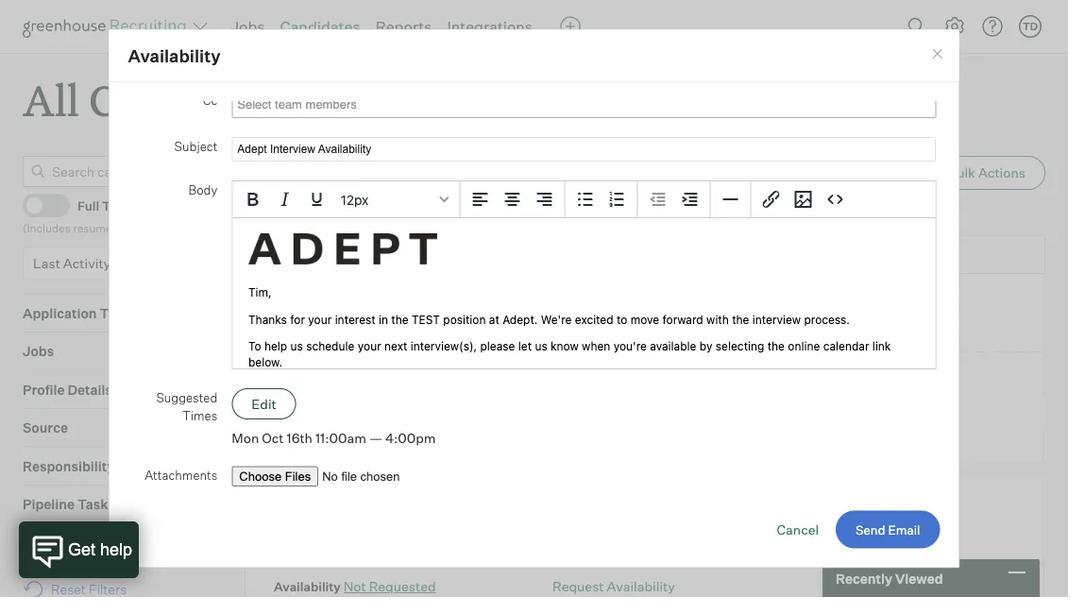 Task type: locate. For each thing, give the bounding box(es) containing it.
to for interview
[[651, 316, 662, 330]]

(new
[[114, 255, 144, 271]]

full text search (includes resumes and notes)
[[23, 198, 176, 235]]

greenhouse recruiting image
[[23, 15, 193, 38]]

coordinator: test dumtwo
[[511, 203, 666, 218]]

12px button
[[332, 184, 455, 216]]

all
[[23, 72, 79, 128]]

request availability down screen in the bottom of the page
[[553, 578, 675, 595]]

request
[[553, 367, 604, 383], [553, 578, 604, 595]]

request availability button down screen in the bottom of the page
[[553, 578, 675, 595]]

1 vertical spatial request
[[553, 578, 604, 595]]

0 horizontal spatial interviews
[[274, 406, 337, 421]]

for
[[715, 316, 730, 330], [721, 514, 735, 528]]

interviews for interviews to schedule for preliminary screen
[[600, 514, 655, 528]]

profile details
[[23, 381, 112, 398]]

integrations link
[[447, 17, 533, 36]]

jobs up profile
[[23, 343, 54, 360]]

engineering
[[416, 316, 480, 330]]

to inside interviews to schedule for preliminary screen
[[657, 514, 668, 528]]

add
[[809, 165, 835, 181]]

schedule left preliminary
[[670, 514, 718, 528]]

0 vertical spatial schedule
[[665, 316, 713, 330]]

civil
[[301, 316, 324, 330]]

coordinator:
[[511, 203, 584, 218]]

bulk actions
[[948, 165, 1026, 181]]

report
[[675, 165, 717, 181]]

td button
[[1016, 11, 1046, 42]]

request availability button
[[553, 367, 675, 383], [553, 578, 675, 595]]

interviews inside interviews to schedule for preliminary screen
[[600, 514, 655, 528]]

full
[[77, 198, 99, 213]]

pipeline
[[23, 496, 75, 513]]

interviews
[[274, 406, 337, 421], [600, 514, 655, 528]]

mon oct 16th 11:00am — 4:00pm
[[231, 430, 436, 447]]

None file field
[[231, 467, 464, 487]]

1 horizontal spatial jobs
[[231, 17, 265, 36]]

1 vertical spatial schedule
[[670, 514, 718, 528]]

schedule right interview
[[665, 316, 713, 330]]

16th
[[286, 430, 312, 447]]

for inside interviews to schedule for preliminary screen
[[721, 514, 735, 528]]

0 vertical spatial interviews
[[274, 406, 337, 421]]

request availability down interview
[[553, 367, 675, 383]]

to for interviews
[[657, 514, 668, 528]]

1 vertical spatial candidates
[[89, 72, 305, 128]]

interview
[[600, 316, 649, 330]]

0 vertical spatial for
[[715, 316, 730, 330]]

1 horizontal spatial interviews
[[600, 514, 655, 528]]

2 request availability button from the top
[[553, 578, 675, 595]]

jobs right the open on the top left
[[291, 203, 319, 218]]

0 vertical spatial debrief
[[732, 316, 771, 330]]

engineer
[[327, 316, 375, 330]]

1 vertical spatial interviews
[[600, 514, 655, 528]]

integrations
[[447, 17, 533, 36]]

1 vertical spatial request availability button
[[553, 578, 675, 595]]

Subject text field
[[231, 137, 936, 162]]

text
[[102, 198, 128, 213]]

candidates up subject
[[89, 72, 305, 128]]

2 vertical spatial to
[[657, 514, 668, 528]]

candidates
[[280, 17, 361, 36], [89, 72, 305, 128]]

reports link
[[376, 17, 432, 36]]

0 horizontal spatial jobs
[[23, 343, 54, 360]]

showing
[[245, 163, 299, 179]]

1 request from the top
[[553, 367, 604, 383]]

edit button
[[231, 389, 296, 420]]

recently
[[836, 570, 893, 587]]

interviews up 16th
[[274, 406, 337, 421]]

actions
[[979, 165, 1026, 181]]

0 horizontal spatial debrief
[[274, 438, 315, 453]]

profile
[[23, 381, 65, 398]]

education
[[23, 535, 88, 551]]

request down interview
[[553, 367, 604, 383]]

interviews up screen in the bottom of the page
[[600, 514, 655, 528]]

details
[[67, 381, 112, 398]]

—
[[369, 430, 382, 447]]

0 vertical spatial request availability button
[[553, 367, 675, 383]]

1 vertical spatial for
[[721, 514, 735, 528]]

availability
[[128, 45, 221, 66], [607, 367, 675, 383], [274, 368, 341, 383], [607, 578, 675, 595], [274, 579, 341, 595]]

schedule
[[665, 316, 713, 330], [670, 514, 718, 528]]

jobs
[[231, 17, 265, 36], [291, 203, 319, 218], [23, 343, 54, 360]]

2 horizontal spatial jobs
[[291, 203, 319, 218]]

schedule inside interviews to schedule for preliminary screen
[[670, 514, 718, 528]]

1 vertical spatial jobs
[[291, 203, 319, 218]]

mon
[[231, 430, 259, 447]]

checkmark image
[[31, 198, 45, 211]]

last activity (new to old)
[[33, 255, 187, 271]]

1 vertical spatial request availability
[[553, 578, 675, 595]]

None text field
[[232, 93, 367, 117]]

rsa
[[390, 316, 413, 330]]

jobs left candidates link
[[231, 17, 265, 36]]

1 vertical spatial to
[[651, 316, 662, 330]]

candidates right jobs 'link'
[[280, 17, 361, 36]]

name
[[260, 247, 292, 262]]

11:00am
[[315, 430, 366, 447]]

debrief
[[732, 316, 771, 330], [274, 438, 315, 453]]

0 vertical spatial request availability
[[553, 367, 675, 383]]

0 vertical spatial request
[[553, 367, 604, 383]]

td
[[1023, 20, 1039, 33]]

bulk actions link
[[929, 156, 1046, 190]]

None submit
[[836, 511, 941, 548]]

2 toolbar from the left
[[565, 182, 638, 219]]

candidate
[[838, 165, 901, 181]]

body
[[188, 182, 217, 197]]

schedule for interview
[[665, 316, 713, 330]]

0 vertical spatial jobs
[[231, 17, 265, 36]]

availability inside dialog
[[128, 45, 221, 66]]

request availability button down interview
[[553, 367, 675, 383]]

reports
[[376, 17, 432, 36]]

1 request availability button from the top
[[553, 367, 675, 383]]

request down screen in the bottom of the page
[[553, 578, 604, 595]]

toolbar
[[460, 182, 565, 219], [565, 182, 638, 219], [638, 182, 710, 219], [751, 182, 855, 219]]



Task type: describe. For each thing, give the bounding box(es) containing it.
2 request from the top
[[553, 578, 604, 595]]

candidates link
[[280, 17, 361, 36]]

to be scheduled
[[367, 203, 463, 218]]

interviews to schedule for preliminary screen link
[[583, 512, 799, 549]]

0 vertical spatial to
[[147, 255, 160, 271]]

candidate reports are now available! apply filters and select "view in app" element
[[591, 156, 764, 190]]

resumes
[[73, 221, 118, 235]]

open
[[257, 203, 288, 218]]

test
[[586, 203, 612, 218]]

4 toolbar from the left
[[751, 182, 855, 219]]

showing 4 candidate applications
[[245, 163, 454, 179]]

2 vertical spatial jobs
[[23, 343, 54, 360]]

1 vertical spatial debrief
[[274, 438, 315, 453]]

search image
[[906, 15, 929, 38]]

4
[[301, 163, 311, 179]]

old)
[[162, 255, 187, 271]]

candidate
[[313, 163, 375, 179]]

at
[[377, 316, 387, 330]]

1 horizontal spatial debrief
[[732, 316, 771, 330]]

for for preliminary
[[721, 514, 735, 528]]

recently viewed
[[836, 570, 944, 587]]

application type
[[23, 305, 132, 321]]

configure image
[[944, 15, 967, 38]]

Search candidates field
[[23, 156, 212, 187]]

screen
[[583, 533, 620, 547]]

none file field inside "availability" dialog
[[231, 467, 464, 487]]

subject
[[174, 139, 217, 154]]

add candidate
[[809, 165, 901, 181]]

suggested
[[156, 390, 217, 405]]

viewed
[[896, 570, 944, 587]]

12px
[[340, 192, 368, 207]]

for for debrief
[[715, 316, 730, 330]]

applications
[[378, 163, 454, 179]]

source
[[23, 420, 68, 436]]

be
[[384, 203, 399, 218]]

generate report button
[[591, 156, 764, 190]]

jobs link
[[231, 17, 265, 36]]

interviews to schedule for preliminary screen
[[583, 514, 799, 547]]

2 request availability from the top
[[553, 578, 675, 595]]

activity
[[63, 255, 111, 271]]

type
[[100, 305, 132, 321]]

notes)
[[142, 221, 176, 235]]

interviews for interviews
[[274, 406, 337, 421]]

1 request availability from the top
[[553, 367, 675, 383]]

to
[[367, 203, 381, 218]]

pipeline tasks
[[23, 496, 115, 513]]

application
[[23, 305, 97, 321]]

tim burton link
[[265, 293, 345, 314]]

availability dialog
[[108, 0, 961, 568]]

generate
[[615, 165, 672, 181]]

and
[[120, 221, 140, 235]]

tasks
[[77, 496, 115, 513]]

scheduled
[[402, 203, 463, 218]]

1 toolbar from the left
[[460, 182, 565, 219]]

12px group
[[232, 182, 936, 219]]

cancel button
[[777, 521, 819, 537]]

suggested times
[[156, 390, 217, 424]]

last
[[33, 255, 60, 271]]

none submit inside "availability" dialog
[[836, 511, 941, 548]]

cc
[[202, 92, 217, 108]]

(includes
[[23, 221, 71, 235]]

0 vertical spatial candidates
[[280, 17, 361, 36]]

schedule for interviews
[[670, 514, 718, 528]]

add candidate link
[[771, 156, 921, 190]]

burton
[[296, 293, 345, 312]]

tim burton senior civil engineer at rsa engineering
[[265, 293, 480, 330]]

last activity (new to old) option
[[33, 255, 187, 271]]

interview to schedule for debrief
[[600, 316, 771, 330]]

senior
[[265, 316, 299, 330]]

4:00pm
[[385, 430, 436, 447]]

dumtwo
[[614, 203, 666, 218]]

preliminary
[[738, 514, 799, 528]]

responsibility
[[23, 458, 115, 475]]

edit
[[251, 396, 276, 412]]

cancel
[[777, 521, 819, 537]]

bulk
[[948, 165, 976, 181]]

12px toolbar
[[232, 182, 460, 219]]

interview to schedule for debrief link
[[583, 314, 776, 332]]

td button
[[1020, 15, 1042, 38]]

tim
[[265, 293, 293, 312]]

oct
[[262, 430, 283, 447]]

generate report
[[615, 165, 717, 181]]

attachments
[[144, 468, 217, 483]]

none text field inside "availability" dialog
[[232, 93, 367, 117]]

open jobs
[[257, 203, 319, 218]]

search
[[131, 198, 173, 213]]

times
[[182, 408, 217, 424]]

close image
[[930, 47, 946, 62]]

3 toolbar from the left
[[638, 182, 710, 219]]

all candidates
[[23, 72, 305, 128]]



Task type: vqa. For each thing, say whether or not it's contained in the screenshot.
Profile Details
yes



